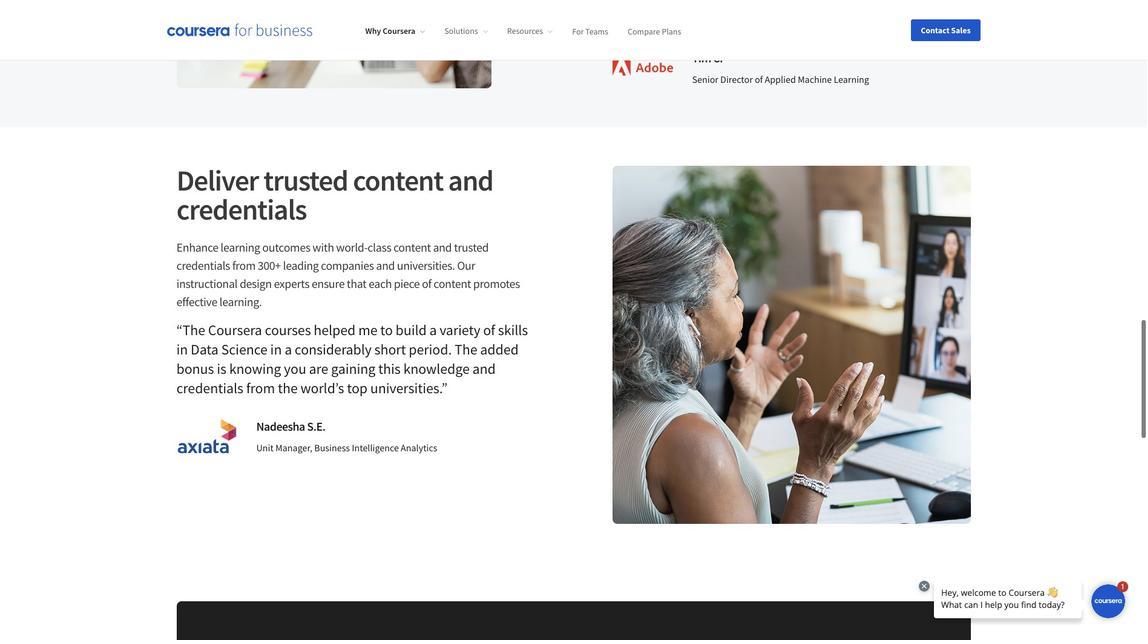 Task type: describe. For each thing, give the bounding box(es) containing it.
coursera for why
[[383, 26, 415, 36]]

our
[[457, 258, 475, 273]]

skills
[[498, 321, 528, 340]]

class
[[368, 240, 391, 255]]

is
[[217, 360, 226, 378]]

of inside enhance learning outcomes with world-class content and trusted credentials from 300+ leading companies and universities. our instructional design experts ensure that each piece of content promotes effective learning.
[[422, 276, 431, 291]]

promotes
[[473, 276, 520, 291]]

gaining
[[331, 360, 376, 378]]

added
[[480, 340, 519, 359]]

coursera for the
[[208, 321, 262, 340]]

0 vertical spatial of
[[755, 73, 763, 85]]

piece
[[394, 276, 420, 291]]

solutions link
[[444, 26, 488, 36]]

knowledge
[[403, 360, 470, 378]]

for
[[572, 26, 584, 36]]

business
[[314, 442, 350, 454]]

1 vertical spatial content
[[393, 240, 431, 255]]

effective
[[176, 294, 217, 309]]

data
[[191, 340, 218, 359]]

credentials inside deliver trusted content and credentials
[[176, 191, 306, 228]]

from inside enhance learning outcomes with world-class content and trusted credentials from 300+ leading companies and universities. our instructional design experts ensure that each piece of content promotes effective learning.
[[232, 258, 256, 273]]

c.
[[713, 50, 723, 65]]

credentials inside "the coursera courses helped me to build a variety of skills in data science in a considerably short period. the added bonus is knowing you are gaining this knowledge and credentials from the world's top universities."
[[176, 379, 243, 398]]

enhance
[[176, 240, 218, 255]]

knowing
[[229, 360, 281, 378]]

sales
[[951, 25, 971, 35]]

experts
[[274, 276, 309, 291]]

for teams
[[572, 26, 608, 36]]

contact sales
[[921, 25, 971, 35]]

nadeesha s.e.
[[256, 419, 325, 434]]

the
[[278, 379, 298, 398]]

intelligence
[[352, 442, 399, 454]]

ensure
[[312, 276, 345, 291]]

deliver
[[176, 162, 259, 199]]

contact sales button
[[911, 19, 980, 41]]

this
[[378, 360, 401, 378]]

you
[[284, 360, 306, 378]]

enhance learning outcomes with world-class content and trusted credentials from 300+ leading companies and universities. our instructional design experts ensure that each piece of content promotes effective learning.
[[176, 240, 520, 309]]

to
[[380, 321, 393, 340]]

the coursera courses helped me to build a variety of skills in data science in a considerably short period. the added bonus is knowing you are gaining this knowledge and credentials from the world's top universities.
[[176, 321, 528, 398]]

world-
[[336, 240, 368, 255]]

for teams link
[[572, 26, 608, 36]]

build
[[396, 321, 427, 340]]

solutions
[[444, 26, 478, 36]]

1 in from the left
[[176, 340, 188, 359]]

why coursera link
[[365, 26, 425, 36]]

companies
[[321, 258, 374, 273]]

period.
[[409, 340, 452, 359]]

learning.
[[220, 294, 262, 309]]

universities. inside enhance learning outcomes with world-class content and trusted credentials from 300+ leading companies and universities. our instructional design experts ensure that each piece of content promotes effective learning.
[[397, 258, 455, 273]]

are
[[309, 360, 328, 378]]

credentials inside enhance learning outcomes with world-class content and trusted credentials from 300+ leading companies and universities. our instructional design experts ensure that each piece of content promotes effective learning.
[[176, 258, 230, 273]]



Task type: locate. For each thing, give the bounding box(es) containing it.
world's
[[301, 379, 344, 398]]

science
[[221, 340, 268, 359]]

instructional
[[176, 276, 237, 291]]

from inside "the coursera courses helped me to build a variety of skills in data science in a considerably short period. the added bonus is knowing you are gaining this knowledge and credentials from the world's top universities."
[[246, 379, 275, 398]]

1 credentials from the top
[[176, 191, 306, 228]]

from down learning at the top
[[232, 258, 256, 273]]

2 credentials from the top
[[176, 258, 230, 273]]

senior
[[692, 73, 719, 85]]

credentials up learning at the top
[[176, 191, 306, 228]]

0 vertical spatial coursera
[[383, 26, 415, 36]]

300+
[[258, 258, 281, 273]]

1 vertical spatial the
[[455, 340, 477, 359]]

0 horizontal spatial a
[[285, 340, 292, 359]]

1 vertical spatial universities.
[[370, 379, 441, 398]]

universities.
[[397, 258, 455, 273], [370, 379, 441, 398]]

top
[[347, 379, 367, 398]]

coursera for business image
[[167, 24, 312, 36]]

adobe logo image
[[612, 60, 673, 76]]

coursera up science
[[208, 321, 262, 340]]

in
[[176, 340, 188, 359], [270, 340, 282, 359]]

bonus
[[176, 360, 214, 378]]

of right piece
[[422, 276, 431, 291]]

0 horizontal spatial trusted
[[263, 162, 348, 199]]

why
[[365, 26, 381, 36]]

coursera right the why
[[383, 26, 415, 36]]

2 vertical spatial content
[[434, 276, 471, 291]]

unit
[[256, 442, 274, 454]]

the up the data
[[183, 321, 205, 340]]

s.e.
[[307, 419, 325, 434]]

compare plans link
[[628, 26, 681, 36]]

of
[[755, 73, 763, 85], [422, 276, 431, 291], [483, 321, 495, 340]]

from down knowing at the bottom left
[[246, 379, 275, 398]]

contact
[[921, 25, 950, 35]]

axiata logo image
[[176, 418, 237, 455]]

credentials up instructional
[[176, 258, 230, 273]]

0 vertical spatial credentials
[[176, 191, 306, 228]]

plans
[[662, 26, 681, 36]]

applied
[[765, 73, 796, 85]]

1 horizontal spatial trusted
[[454, 240, 489, 255]]

of left applied
[[755, 73, 763, 85]]

and inside "the coursera courses helped me to build a variety of skills in data science in a considerably short period. the added bonus is knowing you are gaining this knowledge and credentials from the world's top universities."
[[472, 360, 496, 378]]

1 horizontal spatial coursera
[[383, 26, 415, 36]]

unit manager, business intelligence analytics
[[256, 442, 437, 454]]

1 vertical spatial trusted
[[454, 240, 489, 255]]

coursera inside "the coursera courses helped me to build a variety of skills in data science in a considerably short period. the added bonus is knowing you are gaining this knowledge and credentials from the world's top universities."
[[208, 321, 262, 340]]

c4g world class content hero image
[[612, 166, 971, 524]]

manager,
[[276, 442, 312, 454]]

the
[[183, 321, 205, 340], [455, 340, 477, 359]]

1 vertical spatial from
[[246, 379, 275, 398]]

tim
[[692, 50, 711, 65]]

of up added
[[483, 321, 495, 340]]

1 horizontal spatial in
[[270, 340, 282, 359]]

short
[[374, 340, 406, 359]]

3 credentials from the top
[[176, 379, 243, 398]]

leading
[[283, 258, 319, 273]]

0 horizontal spatial the
[[183, 321, 205, 340]]

content inside deliver trusted content and credentials
[[353, 162, 443, 199]]

me
[[358, 321, 378, 340]]

compare
[[628, 26, 660, 36]]

0 vertical spatial from
[[232, 258, 256, 273]]

learning
[[221, 240, 260, 255]]

1 horizontal spatial of
[[483, 321, 495, 340]]

learning
[[834, 73, 869, 85]]

design
[[240, 276, 272, 291]]

trusted
[[263, 162, 348, 199], [454, 240, 489, 255]]

in down courses
[[270, 340, 282, 359]]

nadeesha
[[256, 419, 305, 434]]

2 in from the left
[[270, 340, 282, 359]]

tim c.
[[692, 50, 723, 65]]

1 vertical spatial a
[[285, 340, 292, 359]]

1 vertical spatial coursera
[[208, 321, 262, 340]]

1 horizontal spatial the
[[455, 340, 477, 359]]

0 horizontal spatial of
[[422, 276, 431, 291]]

a
[[429, 321, 437, 340], [285, 340, 292, 359]]

and inside deliver trusted content and credentials
[[448, 162, 493, 199]]

universities. up piece
[[397, 258, 455, 273]]

each
[[369, 276, 392, 291]]

resources
[[507, 26, 543, 36]]

that
[[347, 276, 366, 291]]

1 vertical spatial credentials
[[176, 258, 230, 273]]

0 horizontal spatial in
[[176, 340, 188, 359]]

trusted inside enhance learning outcomes with world-class content and trusted credentials from 300+ leading companies and universities. our instructional design experts ensure that each piece of content promotes effective learning.
[[454, 240, 489, 255]]

machine
[[798, 73, 832, 85]]

1 vertical spatial of
[[422, 276, 431, 291]]

teams
[[585, 26, 608, 36]]

0 vertical spatial trusted
[[263, 162, 348, 199]]

0 vertical spatial the
[[183, 321, 205, 340]]

credentials
[[176, 191, 306, 228], [176, 258, 230, 273], [176, 379, 243, 398]]

trusted inside deliver trusted content and credentials
[[263, 162, 348, 199]]

why coursera
[[365, 26, 415, 36]]

2 horizontal spatial of
[[755, 73, 763, 85]]

credentials down "is" on the bottom left
[[176, 379, 243, 398]]

deliver trusted content and credentials
[[176, 162, 493, 228]]

a down courses
[[285, 340, 292, 359]]

the down variety
[[455, 340, 477, 359]]

0 vertical spatial universities.
[[397, 258, 455, 273]]

considerably
[[295, 340, 372, 359]]

1 horizontal spatial a
[[429, 321, 437, 340]]

courses
[[265, 321, 311, 340]]

a up the period.
[[429, 321, 437, 340]]

helped
[[314, 321, 356, 340]]

universities. down this
[[370, 379, 441, 398]]

content
[[353, 162, 443, 199], [393, 240, 431, 255], [434, 276, 471, 291]]

director
[[720, 73, 753, 85]]

universities. inside "the coursera courses helped me to build a variety of skills in data science in a considerably short period. the added bonus is knowing you are gaining this knowledge and credentials from the world's top universities."
[[370, 379, 441, 398]]

variety
[[440, 321, 480, 340]]

0 horizontal spatial coursera
[[208, 321, 262, 340]]

with
[[313, 240, 334, 255]]

compare plans
[[628, 26, 681, 36]]

senior director of applied machine learning
[[692, 73, 869, 85]]

and
[[448, 162, 493, 199], [433, 240, 452, 255], [376, 258, 395, 273], [472, 360, 496, 378]]

in left the data
[[176, 340, 188, 359]]

from
[[232, 258, 256, 273], [246, 379, 275, 398]]

0 vertical spatial a
[[429, 321, 437, 340]]

0 vertical spatial content
[[353, 162, 443, 199]]

2 vertical spatial of
[[483, 321, 495, 340]]

resources link
[[507, 26, 553, 36]]

2 vertical spatial credentials
[[176, 379, 243, 398]]

analytics
[[401, 442, 437, 454]]

outcomes
[[262, 240, 310, 255]]

coursera
[[383, 26, 415, 36], [208, 321, 262, 340]]

of inside "the coursera courses helped me to build a variety of skills in data science in a considerably short period. the added bonus is knowing you are gaining this knowledge and credentials from the world's top universities."
[[483, 321, 495, 340]]



Task type: vqa. For each thing, say whether or not it's contained in the screenshot.
ACE®️ recommendations Link
no



